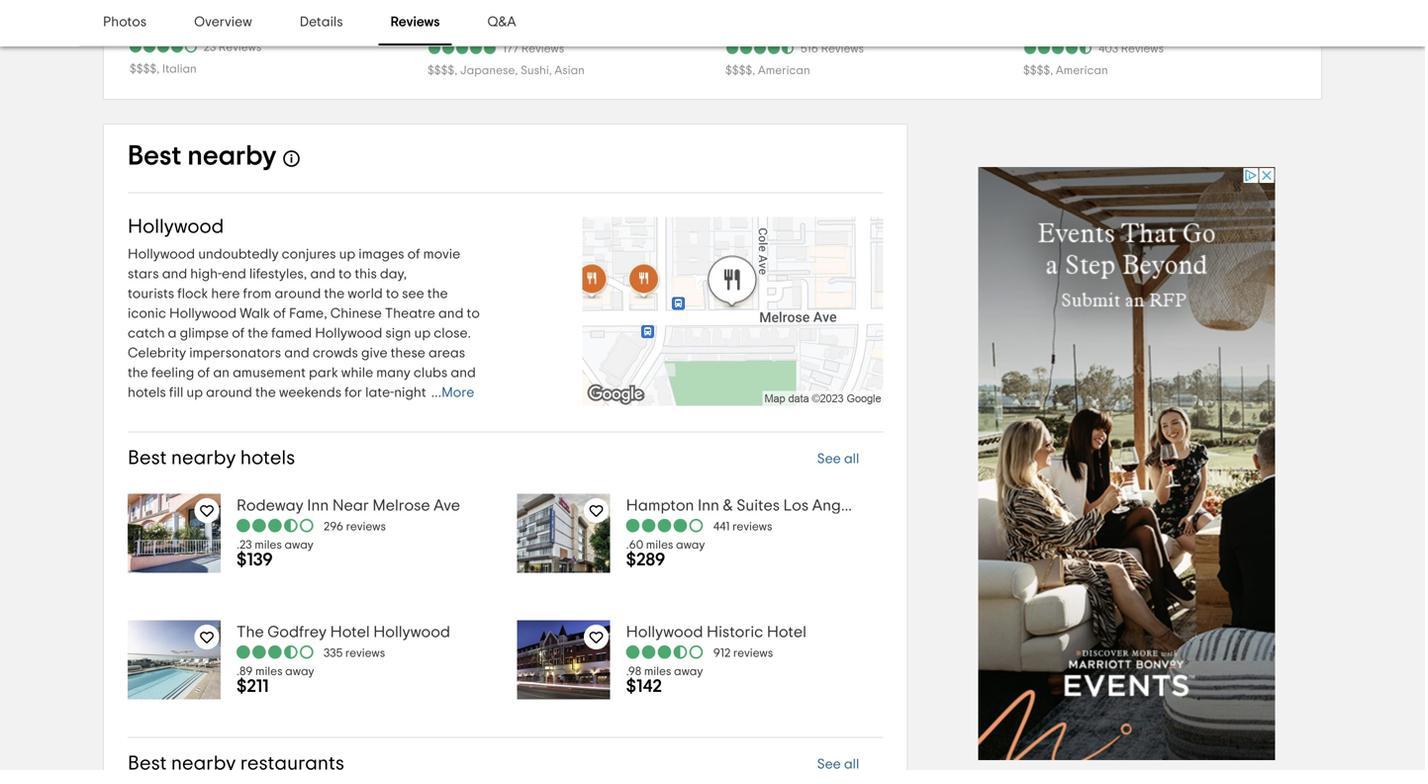 Task type: locate. For each thing, give the bounding box(es) containing it.
reviews down historic
[[733, 648, 773, 660]]

n/naka link
[[428, 14, 702, 34]]

miles right the .23
[[255, 540, 282, 552]]

asian
[[555, 65, 585, 77]]

late-
[[365, 387, 394, 400]]

away right $142
[[674, 667, 703, 678]]

$$$$,
[[130, 63, 160, 75], [428, 65, 458, 77], [725, 65, 755, 77], [1023, 65, 1053, 77]]

see
[[817, 453, 841, 467]]

miles inside 912 reviews .98 miles away $142
[[644, 667, 671, 678]]

overview link
[[182, 0, 264, 46]]

2 $$$$, american from the left
[[1023, 65, 1108, 77]]

hotel up "335"
[[330, 625, 370, 641]]

best for best nearby hotels
[[128, 449, 167, 469]]

3.5 of 5 bubbles image down godfrey
[[237, 645, 316, 661]]

walk
[[240, 307, 270, 321]]

the
[[324, 288, 345, 301], [427, 288, 448, 301], [248, 327, 268, 341], [128, 367, 148, 381], [255, 387, 276, 400]]

2 vertical spatial up
[[186, 387, 203, 400]]

images
[[359, 248, 404, 262]]

and down famed
[[284, 347, 310, 361]]

1 vertical spatial up
[[414, 327, 431, 341]]

around
[[275, 288, 321, 301], [206, 387, 252, 400]]

inn for $139
[[307, 498, 329, 514]]

reviews right 516
[[821, 43, 864, 55]]

hotels up rodeway
[[240, 449, 295, 469]]

italia
[[194, 16, 231, 32]]

best nearby
[[128, 143, 277, 170]]

hotel for $211
[[330, 625, 370, 641]]

away down godfrey
[[285, 667, 314, 678]]

2 horizontal spatial up
[[414, 327, 431, 341]]

reviews inside 441 reviews .60 miles away $289
[[732, 522, 772, 533]]

from
[[243, 288, 272, 301]]

away inside 441 reviews .60 miles away $289
[[676, 540, 705, 552]]

to
[[338, 268, 352, 282], [386, 288, 399, 301], [467, 307, 480, 321]]

inn left &
[[698, 498, 719, 514]]

miles inside 441 reviews .60 miles away $289
[[646, 540, 673, 552]]

reviews for 516 reviews
[[821, 43, 864, 55]]

1 horizontal spatial los
[[783, 498, 809, 514]]

0 vertical spatial up
[[339, 248, 356, 262]]

1 best from the top
[[128, 143, 181, 170]]

and
[[162, 268, 187, 282], [310, 268, 335, 282], [438, 307, 464, 321], [284, 347, 310, 361], [451, 367, 476, 381]]

reviews
[[391, 15, 440, 29], [219, 42, 262, 54], [521, 43, 564, 55], [821, 43, 864, 55], [1121, 43, 1164, 55]]

n/naka
[[428, 16, 479, 32]]

hotel for $142
[[767, 625, 806, 641]]

4 of 5 bubbles image
[[130, 40, 199, 54], [626, 518, 705, 534]]

.60
[[626, 540, 643, 552]]

0 horizontal spatial to
[[338, 268, 352, 282]]

2 best from the top
[[128, 449, 167, 469]]

$139
[[237, 552, 273, 570]]

0 horizontal spatial inn
[[307, 498, 329, 514]]

fill
[[169, 387, 183, 400]]

los up 23 reviews
[[235, 16, 260, 32]]

reviews for 177 reviews
[[521, 43, 564, 55]]

reviews down the suites
[[732, 522, 772, 533]]

3.5 of 5 bubbles image
[[237, 518, 316, 534], [237, 645, 316, 661], [626, 645, 705, 661]]

theatre
[[385, 307, 435, 321]]

2 hotel from the left
[[767, 625, 806, 641]]

american
[[758, 65, 810, 77], [1056, 65, 1108, 77]]

1 horizontal spatial inn
[[698, 498, 719, 514]]

1 vertical spatial around
[[206, 387, 252, 400]]

3.5 of 5 bubbles image down rodeway
[[237, 518, 316, 534]]

up up this
[[339, 248, 356, 262]]

1 vertical spatial to
[[386, 288, 399, 301]]

1 american from the left
[[758, 65, 810, 77]]

miles for $139
[[255, 540, 282, 552]]

inn up the 296
[[307, 498, 329, 514]]

0 horizontal spatial hotel
[[330, 625, 370, 641]]

reviews down the godfrey hotel hollywood
[[345, 648, 385, 660]]

reviews for $139
[[346, 522, 386, 533]]

2 inn from the left
[[698, 498, 719, 514]]

.23
[[237, 540, 252, 552]]

see all link
[[817, 449, 859, 471]]

miles right .89
[[255, 667, 283, 678]]

feeling
[[151, 367, 194, 381]]

1 horizontal spatial hotel
[[767, 625, 806, 641]]

day,
[[380, 268, 407, 282]]

miles inside the 296 reviews .23 miles away $139
[[255, 540, 282, 552]]

1 $$$$, american from the left
[[725, 65, 810, 77]]

miles for $211
[[255, 667, 283, 678]]

1 inn from the left
[[307, 498, 329, 514]]

reviews right 403
[[1121, 43, 1164, 55]]

ave
[[434, 498, 460, 514]]

see all
[[817, 453, 859, 467]]

hotels left fill
[[128, 387, 166, 400]]

0 vertical spatial los
[[235, 16, 260, 32]]

hampton
[[626, 498, 694, 514]]

best down feeling
[[128, 449, 167, 469]]

to left this
[[338, 268, 352, 282]]

miles inside 335 reviews .89 miles away $211
[[255, 667, 283, 678]]

up down theatre
[[414, 327, 431, 341]]

away for $142
[[674, 667, 703, 678]]

2 american from the left
[[1056, 65, 1108, 77]]

world
[[348, 288, 383, 301]]

reviews inside the 296 reviews .23 miles away $139
[[346, 522, 386, 533]]

3.5 of 5 bubbles image for $139
[[237, 518, 316, 534]]

nearby up undoubtedly
[[187, 143, 277, 170]]

away inside the 296 reviews .23 miles away $139
[[284, 540, 314, 552]]

4 of 5 bubbles image up $$$$, italian
[[130, 40, 199, 54]]

fame,
[[289, 307, 327, 321]]

hotel
[[330, 625, 370, 641], [767, 625, 806, 641]]

miles right the .60
[[646, 540, 673, 552]]

$142
[[626, 678, 662, 696]]

best
[[128, 143, 181, 170], [128, 449, 167, 469]]

reviews for $289
[[732, 522, 772, 533]]

0 horizontal spatial los
[[235, 16, 260, 32]]

1 hotel from the left
[[330, 625, 370, 641]]

photos
[[103, 15, 147, 29]]

$$$$, american down 516
[[725, 65, 810, 77]]

this
[[355, 268, 377, 282]]

the godfrey hotel hollywood
[[237, 625, 450, 641]]

0 horizontal spatial american
[[758, 65, 810, 77]]

american down 403
[[1056, 65, 1108, 77]]

4 of 5 bubbles image down hampton
[[626, 518, 705, 534]]

1 horizontal spatial around
[[275, 288, 321, 301]]

american down 516
[[758, 65, 810, 77]]

away inside 335 reviews .89 miles away $211
[[285, 667, 314, 678]]

up right fill
[[186, 387, 203, 400]]

nearby down fill
[[171, 449, 236, 469]]

iconic
[[128, 307, 166, 321]]

reviews inside 912 reviews .98 miles away $142
[[733, 648, 773, 660]]

rodeway inn near melrose ave
[[237, 498, 460, 514]]

1 vertical spatial los
[[783, 498, 809, 514]]

3.5 of 5 bubbles image up .98
[[626, 645, 705, 661]]

away inside 912 reviews .98 miles away $142
[[674, 667, 703, 678]]

reviews down near
[[346, 522, 386, 533]]

around up fame,
[[275, 288, 321, 301]]

reviews up sushi, at the left top
[[521, 43, 564, 55]]

an
[[213, 367, 230, 381]]

miles
[[255, 540, 282, 552], [646, 540, 673, 552], [255, 667, 283, 678], [644, 667, 671, 678]]

los right the suites
[[783, 498, 809, 514]]

1 vertical spatial hotels
[[240, 449, 295, 469]]

335
[[324, 648, 343, 660]]

historic
[[707, 625, 763, 641]]

the down amusement
[[255, 387, 276, 400]]

away for $289
[[676, 540, 705, 552]]

0 vertical spatial hotels
[[128, 387, 166, 400]]

reviews down the sparrow italia los angeles link
[[219, 42, 262, 54]]

0 horizontal spatial up
[[186, 387, 203, 400]]

$$$$, american for 403 reviews
[[1023, 65, 1108, 77]]

reviews inside 335 reviews .89 miles away $211
[[345, 648, 385, 660]]

away right $289
[[676, 540, 705, 552]]

0 vertical spatial nearby
[[187, 143, 277, 170]]

the down 'celebrity' at the top of page
[[128, 367, 148, 381]]

the
[[237, 625, 264, 641]]

3.5 of 5 bubbles image for $211
[[237, 645, 316, 661]]

miles right .98
[[644, 667, 671, 678]]

away
[[284, 540, 314, 552], [676, 540, 705, 552], [285, 667, 314, 678], [674, 667, 703, 678]]

0 horizontal spatial 4 of 5 bubbles image
[[130, 40, 199, 54]]

and up flock
[[162, 268, 187, 282]]

0 vertical spatial best
[[128, 143, 181, 170]]

nearby
[[187, 143, 277, 170], [171, 449, 236, 469]]

2 vertical spatial to
[[467, 307, 480, 321]]

0 horizontal spatial $$$$, american
[[725, 65, 810, 77]]

$$$$, american for 516 reviews
[[725, 65, 810, 77]]

while
[[341, 367, 373, 381]]

1 vertical spatial nearby
[[171, 449, 236, 469]]

to down day, at left top
[[386, 288, 399, 301]]

1 horizontal spatial hotels
[[240, 449, 295, 469]]

$289
[[626, 552, 665, 570]]

and down conjures
[[310, 268, 335, 282]]

best down $$$$, italian
[[128, 143, 181, 170]]

around down "an"
[[206, 387, 252, 400]]

hollywood undoubtedly conjures up images of movie stars and high-end lifestyles, and to this day, tourists flock here from around the world to see the iconic hollywood walk of fame, chinese theatre and to catch a glimpse of the famed hollywood sign up close. celebrity impersonators and crowds give these areas the feeling of an amusement park while many clubs and hotels fill up around the weekends for late-night ... more
[[128, 248, 480, 400]]

to up 'close.'
[[467, 307, 480, 321]]

near
[[332, 498, 369, 514]]

1 horizontal spatial $$$$, american
[[1023, 65, 1108, 77]]

1 vertical spatial best
[[128, 449, 167, 469]]

$$$$, american
[[725, 65, 810, 77], [1023, 65, 1108, 77]]

0 horizontal spatial hotels
[[128, 387, 166, 400]]

japanese,
[[460, 65, 518, 77]]

1 horizontal spatial american
[[1056, 65, 1108, 77]]

1 horizontal spatial 4 of 5 bubbles image
[[626, 518, 705, 534]]

516 reviews
[[801, 43, 864, 55]]

reviews for 403 reviews
[[1121, 43, 1164, 55]]

sushi,
[[521, 65, 552, 77]]

american for 403 reviews
[[1056, 65, 1108, 77]]

hotel right historic
[[767, 625, 806, 641]]

photos link
[[91, 0, 158, 46]]

403
[[1099, 43, 1118, 55]]

here
[[211, 288, 240, 301]]

$$$$, american down 403
[[1023, 65, 1108, 77]]

away right the $139 on the left of page
[[284, 540, 314, 552]]

441
[[713, 522, 730, 533]]



Task type: describe. For each thing, give the bounding box(es) containing it.
296
[[324, 522, 343, 533]]

overview
[[194, 15, 252, 29]]

amusement
[[233, 367, 306, 381]]

end
[[222, 268, 246, 282]]

of up famed
[[273, 307, 286, 321]]

335 reviews .89 miles away $211
[[237, 648, 385, 696]]

weekends
[[279, 387, 342, 400]]

miles for $142
[[644, 667, 671, 678]]

441 reviews .60 miles away $289
[[626, 522, 772, 570]]

1 vertical spatial 4 of 5 bubbles image
[[626, 518, 705, 534]]

tourists
[[128, 288, 174, 301]]

sparrow
[[130, 16, 191, 32]]

nearby for best nearby
[[187, 143, 277, 170]]

177 reviews
[[503, 43, 564, 55]]

the down walk
[[248, 327, 268, 341]]

american for 516 reviews
[[758, 65, 810, 77]]

.89
[[237, 667, 253, 678]]

away for $139
[[284, 540, 314, 552]]

for
[[345, 387, 362, 400]]

advertisement region
[[978, 167, 1275, 761]]

hotels inside hollywood undoubtedly conjures up images of movie stars and high-end lifestyles, and to this day, tourists flock here from around the world to see the iconic hollywood walk of fame, chinese theatre and to catch a glimpse of the famed hollywood sign up close. celebrity impersonators and crowds give these areas the feeling of an amusement park while many clubs and hotels fill up around the weekends for late-night ... more
[[128, 387, 166, 400]]

3.5 of 5 bubbles image for $142
[[626, 645, 705, 661]]

undoubtedly
[[198, 248, 279, 262]]

sign
[[385, 327, 411, 341]]

of left "an"
[[197, 367, 210, 381]]

a
[[168, 327, 177, 341]]

conjures
[[282, 248, 336, 262]]

912
[[713, 648, 731, 660]]

of up impersonators
[[232, 327, 245, 341]]

angeles/hollywood
[[812, 498, 954, 514]]

many
[[376, 367, 411, 381]]

details link
[[288, 0, 355, 46]]

impersonators
[[189, 347, 281, 361]]

these
[[391, 347, 425, 361]]

sparrow italia los angeles
[[130, 16, 322, 32]]

suites
[[737, 498, 780, 514]]

give
[[361, 347, 387, 361]]

23
[[204, 42, 216, 54]]

see
[[402, 288, 424, 301]]

1 horizontal spatial to
[[386, 288, 399, 301]]

stars
[[128, 268, 159, 282]]

reviews for $142
[[733, 648, 773, 660]]

q&a
[[487, 15, 516, 29]]

melrose
[[372, 498, 430, 514]]

crowds
[[313, 347, 358, 361]]

famed
[[271, 327, 312, 341]]

0 horizontal spatial around
[[206, 387, 252, 400]]

reviews link
[[379, 0, 452, 46]]

miles for $289
[[646, 540, 673, 552]]

of left movie
[[407, 248, 420, 262]]

godfrey
[[267, 625, 327, 641]]

best for best nearby
[[128, 143, 181, 170]]

clubs
[[414, 367, 448, 381]]

high-
[[190, 268, 222, 282]]

403 reviews
[[1099, 43, 1164, 55]]

more
[[441, 387, 474, 400]]

reviews for $211
[[345, 648, 385, 660]]

nearby for best nearby hotels
[[171, 449, 236, 469]]

movie
[[423, 248, 460, 262]]

angeles
[[263, 16, 322, 32]]

reviews for 23 reviews
[[219, 42, 262, 54]]

night
[[394, 387, 426, 400]]

296 reviews .23 miles away $139
[[237, 522, 386, 570]]

2 horizontal spatial to
[[467, 307, 480, 321]]

sparrow italia los angeles link
[[130, 16, 322, 32]]

$$$$, italian
[[130, 63, 197, 75]]

best nearby hotels
[[128, 449, 295, 469]]

and up 'close.'
[[438, 307, 464, 321]]

reviews left q&a
[[391, 15, 440, 29]]

areas
[[428, 347, 465, 361]]

chinese
[[330, 307, 382, 321]]

park
[[309, 367, 338, 381]]

0 vertical spatial 4 of 5 bubbles image
[[130, 40, 199, 54]]

177
[[503, 43, 519, 55]]

the right see
[[427, 288, 448, 301]]

details
[[300, 15, 343, 29]]

$$$$, japanese, sushi, asian
[[428, 65, 585, 77]]

0 vertical spatial around
[[275, 288, 321, 301]]

inn for $289
[[698, 498, 719, 514]]

$211
[[237, 678, 269, 696]]

1 horizontal spatial up
[[339, 248, 356, 262]]

rodeway
[[237, 498, 304, 514]]

celebrity
[[128, 347, 186, 361]]

516
[[801, 43, 818, 55]]

hampton inn & suites los angeles/hollywood
[[626, 498, 954, 514]]

912 reviews .98 miles away $142
[[626, 648, 773, 696]]

hollywood historic hotel
[[626, 625, 806, 641]]

q&a link
[[475, 0, 528, 46]]

...
[[431, 387, 441, 400]]

0 vertical spatial to
[[338, 268, 352, 282]]

and up the more at the left bottom of the page
[[451, 367, 476, 381]]

close.
[[434, 327, 471, 341]]

lifestyles,
[[249, 268, 307, 282]]

the up chinese
[[324, 288, 345, 301]]

flock
[[177, 288, 208, 301]]

away for $211
[[285, 667, 314, 678]]

all
[[844, 453, 859, 467]]

catch
[[128, 327, 165, 341]]

&
[[723, 498, 733, 514]]

glimpse
[[180, 327, 229, 341]]



Task type: vqa. For each thing, say whether or not it's contained in the screenshot.
1st The American from right
yes



